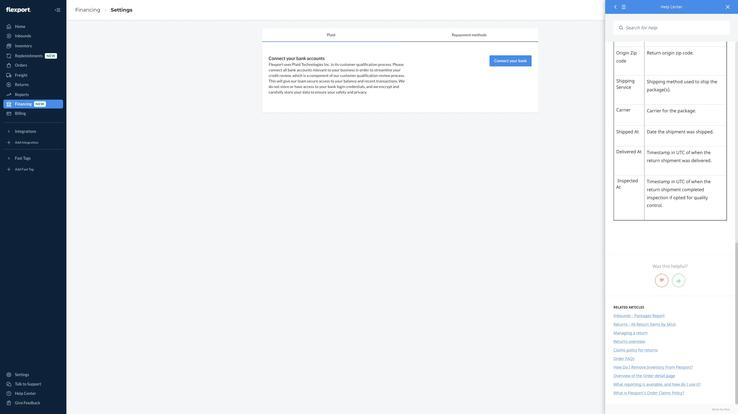 Task type: describe. For each thing, give the bounding box(es) containing it.
review
[[379, 73, 391, 78]]

give
[[15, 401, 23, 406]]

0 vertical spatial order
[[614, 356, 625, 362]]

skus
[[667, 322, 677, 327]]

give feedback button
[[3, 399, 63, 408]]

give feedback
[[15, 401, 40, 406]]

from
[[666, 365, 676, 370]]

return
[[637, 331, 648, 336]]

0 horizontal spatial by
[[662, 322, 666, 327]]

review,
[[280, 73, 292, 78]]

dixa
[[725, 408, 731, 412]]

inventory link
[[3, 42, 63, 50]]

not
[[274, 84, 280, 89]]

add for add fast tag
[[15, 167, 21, 172]]

team
[[298, 79, 307, 83]]

or
[[290, 84, 294, 89]]

inbounds - packages report
[[614, 313, 665, 319]]

elevio
[[713, 408, 720, 412]]

faqs
[[626, 356, 635, 362]]

secure
[[307, 79, 319, 83]]

settings inside 'breadcrumbs' navigation
[[111, 7, 133, 13]]

page
[[667, 374, 676, 379]]

home link
[[3, 22, 63, 31]]

connect
[[269, 68, 283, 72]]

methods
[[472, 32, 487, 37]]

1 vertical spatial inventory
[[648, 365, 665, 370]]

0 vertical spatial center
[[671, 4, 683, 9]]

and left how
[[665, 382, 672, 387]]

related articles
[[614, 305, 645, 310]]

settings link inside 'breadcrumbs' navigation
[[111, 7, 133, 13]]

elevio by dixa link
[[614, 408, 731, 412]]

returns for returns - all return items by skus
[[614, 322, 629, 327]]

integrations button
[[3, 127, 63, 136]]

how
[[673, 382, 681, 387]]

have
[[295, 84, 303, 89]]

flexport
[[269, 62, 283, 67]]

was
[[653, 264, 662, 270]]

inbounds for inbounds
[[15, 34, 31, 38]]

and down credentials,
[[348, 90, 354, 94]]

managing a return
[[614, 331, 648, 336]]

carefully
[[269, 90, 284, 94]]

and down we
[[393, 84, 400, 89]]

add integration link
[[3, 138, 63, 147]]

orders link
[[3, 61, 63, 70]]

0 vertical spatial in
[[331, 62, 334, 67]]

use
[[690, 382, 696, 387]]

business
[[341, 68, 355, 72]]

flexport's
[[629, 391, 647, 396]]

data
[[303, 90, 310, 94]]

remove
[[632, 365, 647, 370]]

0 horizontal spatial our
[[291, 79, 297, 83]]

fast tags
[[15, 156, 31, 161]]

repayment methods
[[452, 32, 487, 37]]

order faqs
[[614, 356, 635, 362]]

1 horizontal spatial by
[[721, 408, 724, 412]]

talk to support
[[15, 382, 41, 387]]

its
[[335, 62, 339, 67]]

how
[[614, 365, 622, 370]]

what for what reporting is available, and how do i use it?
[[614, 382, 624, 387]]

balance
[[344, 79, 357, 83]]

technologies
[[302, 62, 324, 67]]

and down "recent"
[[367, 84, 373, 89]]

all
[[632, 322, 636, 327]]

do
[[623, 365, 629, 370]]

1 vertical spatial accounts
[[297, 68, 312, 72]]

financing inside 'breadcrumbs' navigation
[[75, 7, 100, 13]]

reports
[[15, 92, 29, 97]]

policy
[[627, 348, 638, 353]]

managing
[[614, 331, 633, 336]]

returns for returns
[[15, 82, 29, 87]]

related
[[614, 305, 629, 310]]

login
[[337, 84, 345, 89]]

integration
[[22, 141, 38, 145]]

transactions.
[[377, 79, 398, 83]]

1 vertical spatial center
[[24, 391, 36, 396]]

1 vertical spatial in
[[356, 68, 359, 72]]

0 horizontal spatial financing
[[15, 102, 32, 106]]

for
[[639, 348, 644, 353]]

1 vertical spatial qualification
[[357, 73, 378, 78]]

close navigation image
[[54, 7, 61, 13]]

privacy.
[[355, 90, 368, 94]]

of inside connect your bank accounts flexport uses plaid technologies inc. in its customer qualification process. please connect all bank accounts relevant to your business in order to streamline your credit review, which is a component of our customer qualification review process. this will give our team secure access to your balance and recent transactions. we do not store or have access to your bank login credentials, and we encrypt and carefully store your data to ensure your safety and privacy.
[[330, 73, 333, 78]]

add fast tag
[[15, 167, 34, 172]]

tag
[[29, 167, 34, 172]]

packages
[[635, 313, 652, 319]]

order for the
[[644, 374, 655, 379]]

what reporting is available, and how do i use it?
[[614, 382, 702, 387]]

this
[[663, 264, 671, 270]]

replenishments
[[15, 53, 43, 58]]

what for what is flexport's order claims policy?
[[614, 391, 624, 396]]

streamline
[[375, 68, 393, 72]]

and up credentials,
[[358, 79, 364, 83]]

billing link
[[3, 109, 63, 118]]

1 horizontal spatial claims
[[660, 391, 672, 396]]

home
[[15, 24, 25, 29]]

0 vertical spatial process.
[[379, 62, 392, 67]]

1 vertical spatial do
[[682, 382, 687, 387]]

1 vertical spatial access
[[303, 84, 314, 89]]

breadcrumbs navigation
[[71, 2, 137, 18]]

returns - all return items by skus
[[614, 322, 677, 327]]

will
[[277, 79, 283, 83]]

returns link
[[3, 80, 63, 89]]

1 vertical spatial process.
[[391, 73, 405, 78]]

1 vertical spatial customer
[[341, 73, 357, 78]]

0 vertical spatial accounts
[[307, 56, 325, 61]]

credit
[[269, 73, 279, 78]]

1 vertical spatial help
[[15, 391, 23, 396]]

we
[[399, 79, 405, 83]]

0 vertical spatial help
[[662, 4, 670, 9]]

flexport logo image
[[6, 7, 31, 13]]

billing
[[15, 111, 26, 116]]

available,
[[647, 382, 664, 387]]



Task type: locate. For each thing, give the bounding box(es) containing it.
by
[[662, 322, 666, 327], [721, 408, 724, 412]]

0 horizontal spatial do
[[269, 84, 273, 89]]

- for inbounds
[[633, 313, 634, 319]]

0 vertical spatial -
[[633, 313, 634, 319]]

1 vertical spatial order
[[644, 374, 655, 379]]

fast inside fast tags dropdown button
[[15, 156, 22, 161]]

1 horizontal spatial connect
[[495, 58, 509, 63]]

what is flexport's order claims policy?
[[614, 391, 685, 396]]

credentials,
[[346, 84, 366, 89]]

0 vertical spatial plaid
[[327, 32, 336, 37]]

how do i remove inventory from flexport?
[[614, 365, 694, 370]]

0 horizontal spatial settings link
[[3, 371, 63, 380]]

0 horizontal spatial connect
[[269, 56, 286, 61]]

0 vertical spatial customer
[[340, 62, 356, 67]]

0 vertical spatial new
[[47, 54, 55, 58]]

was this helpful?
[[653, 264, 689, 270]]

inbounds down related
[[614, 313, 632, 319]]

1 vertical spatial settings
[[15, 373, 29, 377]]

connect your bank accounts flexport uses plaid technologies inc. in its customer qualification process. please connect all bank accounts relevant to your business in order to streamline your credit review, which is a component of our customer qualification review process. this will give our team secure access to your balance and recent transactions. we do not store or have access to your bank login credentials, and we encrypt and carefully store your data to ensure your safety and privacy.
[[269, 56, 405, 94]]

1 vertical spatial fast
[[22, 167, 28, 172]]

0 vertical spatial of
[[330, 73, 333, 78]]

order up how
[[614, 356, 625, 362]]

in
[[331, 62, 334, 67], [356, 68, 359, 72]]

do
[[269, 84, 273, 89], [682, 382, 687, 387]]

store down give at the left top
[[281, 84, 289, 89]]

order down available,
[[648, 391, 659, 396]]

helpful?
[[672, 264, 689, 270]]

help center link
[[3, 390, 63, 398]]

1 horizontal spatial new
[[47, 54, 55, 58]]

add inside add fast tag link
[[15, 167, 21, 172]]

1 vertical spatial is
[[643, 382, 646, 387]]

0 horizontal spatial of
[[330, 73, 333, 78]]

1 horizontal spatial help center
[[662, 4, 683, 9]]

a up secure
[[307, 73, 309, 78]]

our up 'or'
[[291, 79, 297, 83]]

0 vertical spatial fast
[[15, 156, 22, 161]]

1 horizontal spatial of
[[632, 374, 636, 379]]

- left 'all'
[[630, 322, 631, 327]]

0 vertical spatial by
[[662, 322, 666, 327]]

1 horizontal spatial inventory
[[648, 365, 665, 370]]

help
[[662, 4, 670, 9], [15, 391, 23, 396]]

overview
[[630, 339, 646, 344]]

what
[[614, 382, 624, 387], [614, 391, 624, 396]]

0 vertical spatial inbounds
[[15, 34, 31, 38]]

1 vertical spatial returns
[[614, 322, 629, 327]]

talk to support link
[[3, 380, 63, 389]]

recent
[[365, 79, 376, 83]]

inbounds
[[15, 34, 31, 38], [614, 313, 632, 319]]

1 vertical spatial our
[[291, 79, 297, 83]]

customer up business
[[340, 62, 356, 67]]

overview
[[614, 374, 631, 379]]

inbounds for inbounds - packages report
[[614, 313, 632, 319]]

we
[[374, 84, 379, 89]]

0 vertical spatial help center
[[662, 4, 683, 9]]

1 vertical spatial -
[[630, 322, 631, 327]]

2 vertical spatial order
[[648, 391, 659, 396]]

0 horizontal spatial plaid
[[292, 62, 301, 67]]

0 vertical spatial store
[[281, 84, 289, 89]]

2 vertical spatial is
[[625, 391, 628, 396]]

to
[[328, 68, 332, 72], [370, 68, 374, 72], [331, 79, 335, 83], [315, 84, 319, 89], [311, 90, 315, 94], [23, 382, 26, 387]]

your inside button
[[510, 58, 518, 63]]

1 vertical spatial plaid
[[292, 62, 301, 67]]

1 horizontal spatial help
[[662, 4, 670, 9]]

by left "dixa"
[[721, 408, 724, 412]]

fast left tag
[[22, 167, 28, 172]]

policy?
[[673, 391, 685, 396]]

new down reports link
[[36, 102, 44, 106]]

0 horizontal spatial inventory
[[15, 43, 32, 48]]

0 horizontal spatial a
[[307, 73, 309, 78]]

Search search field
[[624, 21, 731, 35]]

center up search search box
[[671, 4, 683, 9]]

fast tags button
[[3, 154, 63, 163]]

new up orders link
[[47, 54, 55, 58]]

freight
[[15, 73, 27, 78]]

customer
[[340, 62, 356, 67], [341, 73, 357, 78]]

of down inc.
[[330, 73, 333, 78]]

-
[[633, 313, 634, 319], [630, 322, 631, 327]]

is up team
[[304, 73, 306, 78]]

1 add from the top
[[15, 141, 21, 145]]

repayment
[[452, 32, 472, 37]]

articles
[[629, 305, 645, 310]]

connect inside button
[[495, 58, 509, 63]]

add
[[15, 141, 21, 145], [15, 167, 21, 172]]

1 vertical spatial claims
[[660, 391, 672, 396]]

a inside connect your bank accounts flexport uses plaid technologies inc. in its customer qualification process. please connect all bank accounts relevant to your business in order to streamline your credit review, which is a component of our customer qualification review process. this will give our team secure access to your balance and recent transactions. we do not store or have access to your bank login credentials, and we encrypt and carefully store your data to ensure your safety and privacy.
[[307, 73, 309, 78]]

2 horizontal spatial is
[[643, 382, 646, 387]]

0 horizontal spatial inbounds
[[15, 34, 31, 38]]

1 horizontal spatial in
[[356, 68, 359, 72]]

bank inside button
[[519, 58, 528, 63]]

is inside connect your bank accounts flexport uses plaid technologies inc. in its customer qualification process. please connect all bank accounts relevant to your business in order to streamline your credit review, which is a component of our customer qualification review process. this will give our team secure access to your balance and recent transactions. we do not store or have access to your bank login credentials, and we encrypt and carefully store your data to ensure your safety and privacy.
[[304, 73, 306, 78]]

0 vertical spatial financing
[[75, 7, 100, 13]]

freight link
[[3, 71, 63, 80]]

add for add integration
[[15, 141, 21, 145]]

do down this
[[269, 84, 273, 89]]

our
[[334, 73, 340, 78], [291, 79, 297, 83]]

which
[[293, 73, 303, 78]]

help up the 'give'
[[15, 391, 23, 396]]

1 horizontal spatial our
[[334, 73, 340, 78]]

help up search search box
[[662, 4, 670, 9]]

report
[[653, 313, 665, 319]]

1 vertical spatial a
[[634, 331, 636, 336]]

qualification up order
[[357, 62, 378, 67]]

1 vertical spatial of
[[632, 374, 636, 379]]

1 vertical spatial store
[[285, 90, 293, 94]]

accounts up which
[[297, 68, 312, 72]]

1 vertical spatial by
[[721, 408, 724, 412]]

support
[[27, 382, 41, 387]]

1 horizontal spatial settings link
[[111, 7, 133, 13]]

0 vertical spatial i
[[630, 365, 631, 370]]

encrypt
[[379, 84, 393, 89]]

returns up managing
[[614, 322, 629, 327]]

0 vertical spatial settings
[[111, 7, 133, 13]]

items
[[651, 322, 661, 327]]

of left the
[[632, 374, 636, 379]]

add inside add integration link
[[15, 141, 21, 145]]

tags
[[23, 156, 31, 161]]

- for returns
[[630, 322, 631, 327]]

1 horizontal spatial settings
[[111, 7, 133, 13]]

2 vertical spatial returns
[[614, 339, 629, 344]]

connect for connect your bank accounts flexport uses plaid technologies inc. in its customer qualification process. please connect all bank accounts relevant to your business in order to streamline your credit review, which is a component of our customer qualification review process. this will give our team secure access to your balance and recent transactions. we do not store or have access to your bank login credentials, and we encrypt and carefully store your data to ensure your safety and privacy.
[[269, 56, 286, 61]]

fast left tags
[[15, 156, 22, 161]]

0 vertical spatial a
[[307, 73, 309, 78]]

0 horizontal spatial center
[[24, 391, 36, 396]]

qualification up "recent"
[[357, 73, 378, 78]]

0 horizontal spatial claims
[[614, 348, 626, 353]]

0 vertical spatial inventory
[[15, 43, 32, 48]]

1 vertical spatial i
[[688, 382, 689, 387]]

help center up 'give feedback'
[[15, 391, 36, 396]]

customer down business
[[341, 73, 357, 78]]

0 vertical spatial is
[[304, 73, 306, 78]]

process. up streamline
[[379, 62, 392, 67]]

plaid inside connect your bank accounts flexport uses plaid technologies inc. in its customer qualification process. please connect all bank accounts relevant to your business in order to streamline your credit review, which is a component of our customer qualification review process. this will give our team secure access to your balance and recent transactions. we do not store or have access to your bank login credentials, and we encrypt and carefully store your data to ensure your safety and privacy.
[[292, 62, 301, 67]]

0 horizontal spatial help center
[[15, 391, 36, 396]]

returns down freight
[[15, 82, 29, 87]]

0 vertical spatial add
[[15, 141, 21, 145]]

2 add from the top
[[15, 167, 21, 172]]

order right the
[[644, 374, 655, 379]]

please
[[393, 62, 404, 67]]

1 horizontal spatial plaid
[[327, 32, 336, 37]]

order for flexport's
[[648, 391, 659, 396]]

0 vertical spatial settings link
[[111, 7, 133, 13]]

is
[[304, 73, 306, 78], [643, 382, 646, 387], [625, 391, 628, 396]]

1 vertical spatial help center
[[15, 391, 36, 396]]

reporting
[[625, 382, 642, 387]]

process. up we
[[391, 73, 405, 78]]

store down 'or'
[[285, 90, 293, 94]]

inventory up detail
[[648, 365, 665, 370]]

ensure
[[315, 90, 327, 94]]

1 horizontal spatial financing
[[75, 7, 100, 13]]

add fast tag link
[[3, 165, 63, 174]]

i left use
[[688, 382, 689, 387]]

accounts up technologies
[[307, 56, 325, 61]]

returns inside returns link
[[15, 82, 29, 87]]

all
[[283, 68, 287, 72]]

i right do
[[630, 365, 631, 370]]

a left return
[[634, 331, 636, 336]]

claims up order faqs
[[614, 348, 626, 353]]

connect your bank
[[495, 58, 528, 63]]

inventory
[[15, 43, 32, 48], [648, 365, 665, 370]]

is down reporting
[[625, 391, 628, 396]]

new for financing
[[36, 102, 44, 106]]

1 horizontal spatial access
[[319, 79, 330, 83]]

0 horizontal spatial i
[[630, 365, 631, 370]]

inbounds down home
[[15, 34, 31, 38]]

0 horizontal spatial is
[[304, 73, 306, 78]]

0 vertical spatial claims
[[614, 348, 626, 353]]

elevio by dixa
[[713, 408, 731, 412]]

fast inside add fast tag link
[[22, 167, 28, 172]]

0 vertical spatial qualification
[[357, 62, 378, 67]]

claims policy for returns
[[614, 348, 659, 353]]

0 horizontal spatial -
[[630, 322, 631, 327]]

0 vertical spatial our
[[334, 73, 340, 78]]

0 horizontal spatial new
[[36, 102, 44, 106]]

returns down managing
[[614, 339, 629, 344]]

1 horizontal spatial is
[[625, 391, 628, 396]]

0 vertical spatial access
[[319, 79, 330, 83]]

1 vertical spatial new
[[36, 102, 44, 106]]

order
[[360, 68, 370, 72]]

access up data
[[303, 84, 314, 89]]

claims down what reporting is available, and how do i use it? at the right bottom of page
[[660, 391, 672, 396]]

by left skus
[[662, 322, 666, 327]]

help center up search search box
[[662, 4, 683, 9]]

inc.
[[324, 62, 330, 67]]

orders
[[15, 63, 27, 68]]

returns overview
[[614, 339, 647, 344]]

integrations
[[15, 129, 36, 134]]

2 what from the top
[[614, 391, 624, 396]]

1 horizontal spatial -
[[633, 313, 634, 319]]

settings link
[[111, 7, 133, 13], [3, 371, 63, 380]]

returns for returns overview
[[614, 339, 629, 344]]

i
[[630, 365, 631, 370], [688, 382, 689, 387]]

do right how
[[682, 382, 687, 387]]

safety
[[336, 90, 347, 94]]

1 vertical spatial inbounds
[[614, 313, 632, 319]]

add down fast tags
[[15, 167, 21, 172]]

0 vertical spatial do
[[269, 84, 273, 89]]

1 horizontal spatial inbounds
[[614, 313, 632, 319]]

process.
[[379, 62, 392, 67], [391, 73, 405, 78]]

in left order
[[356, 68, 359, 72]]

our down "its" on the top of the page
[[334, 73, 340, 78]]

new for replenishments
[[47, 54, 55, 58]]

do inside connect your bank accounts flexport uses plaid technologies inc. in its customer qualification process. please connect all bank accounts relevant to your business in order to streamline your credit review, which is a component of our customer qualification review process. this will give our team secure access to your balance and recent transactions. we do not store or have access to your bank login credentials, and we encrypt and carefully store your data to ensure your safety and privacy.
[[269, 84, 273, 89]]

returns
[[15, 82, 29, 87], [614, 322, 629, 327], [614, 339, 629, 344]]

1 horizontal spatial i
[[688, 382, 689, 387]]

0 vertical spatial returns
[[15, 82, 29, 87]]

1 horizontal spatial a
[[634, 331, 636, 336]]

0 horizontal spatial access
[[303, 84, 314, 89]]

talk
[[15, 382, 22, 387]]

detail
[[656, 374, 666, 379]]

inventory up replenishments
[[15, 43, 32, 48]]

access down component
[[319, 79, 330, 83]]

uses
[[284, 62, 292, 67]]

inbounds link
[[3, 32, 63, 40]]

component
[[310, 73, 329, 78]]

0 horizontal spatial settings
[[15, 373, 29, 377]]

is down overview of the order detail page
[[643, 382, 646, 387]]

connect for connect your bank
[[495, 58, 509, 63]]

reports link
[[3, 90, 63, 99]]

connect inside connect your bank accounts flexport uses plaid technologies inc. in its customer qualification process. please connect all bank accounts relevant to your business in order to streamline your credit review, which is a component of our customer qualification review process. this will give our team secure access to your balance and recent transactions. we do not store or have access to your bank login credentials, and we encrypt and carefully store your data to ensure your safety and privacy.
[[269, 56, 286, 61]]

0 horizontal spatial in
[[331, 62, 334, 67]]

access
[[319, 79, 330, 83], [303, 84, 314, 89]]

0 vertical spatial what
[[614, 382, 624, 387]]

1 what from the top
[[614, 382, 624, 387]]

center down talk to support
[[24, 391, 36, 396]]

- up 'all'
[[633, 313, 634, 319]]

flexport?
[[677, 365, 694, 370]]

a
[[307, 73, 309, 78], [634, 331, 636, 336]]

1 horizontal spatial center
[[671, 4, 683, 9]]

connect
[[269, 56, 286, 61], [495, 58, 509, 63]]

add left integration
[[15, 141, 21, 145]]

in left "its" on the top of the page
[[331, 62, 334, 67]]



Task type: vqa. For each thing, say whether or not it's contained in the screenshot.
credentials, at the top of the page
yes



